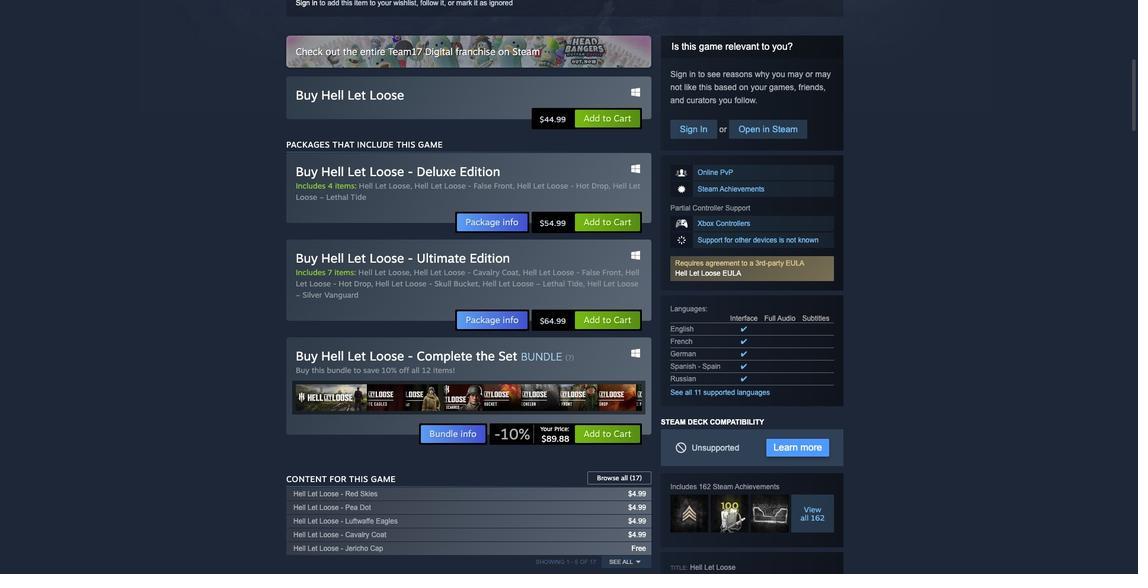Task type: describe. For each thing, give the bounding box(es) containing it.
open in steam
[[739, 124, 798, 134]]

content for this game
[[286, 474, 396, 484]]

tide,
[[568, 279, 585, 288]]

1 cart from the top
[[614, 113, 632, 124]]

of
[[580, 559, 588, 565]]

this inside sign in to see reasons why you may or may not like this based on your games, friends, and curators you follow.
[[699, 82, 712, 92]]

1 vertical spatial game
[[418, 139, 443, 149]]

agreement
[[706, 259, 740, 268]]

✔ for russian
[[741, 375, 747, 383]]

xbox
[[698, 219, 714, 228]]

steam deck compatibility
[[661, 418, 765, 426]]

controller
[[693, 204, 724, 212]]

lethal inside hell let loose, hell let loose - false front, hell let loose - hot drop, hell let loose – lethal tide
[[326, 192, 349, 202]]

on inside sign in to see reasons why you may or may not like this based on your games, friends, and curators you follow.
[[740, 82, 749, 92]]

bundle
[[327, 365, 352, 375]]

$4.99 for hell let loose - luftwaffe eagles
[[629, 517, 647, 526]]

1 horizontal spatial support
[[726, 204, 751, 212]]

add to cart for buy hell let loose - complete the set
[[584, 428, 632, 440]]

package info link for buy hell let loose - ultimate edition
[[457, 311, 529, 330]]

add to cart link for buy hell let loose - ultimate edition
[[575, 311, 641, 330]]

1 vertical spatial cavalry
[[345, 531, 370, 539]]

1 horizontal spatial you
[[772, 69, 786, 79]]

sign in link
[[671, 120, 718, 139]]

party
[[769, 259, 784, 268]]

1 vertical spatial the
[[476, 348, 495, 364]]

cavalry inside hell let loose, hell let loose - cavalry coat, hell let loose - false front, hell let loose - hot drop, hell let loose - skull bucket, hell let loose – lethal tide, hell let loose – silver vanguard
[[473, 268, 500, 277]]

hell let loose - cavalry coat
[[294, 531, 387, 539]]

reasons
[[723, 69, 753, 79]]

1 horizontal spatial not
[[787, 236, 797, 244]]

2 horizontal spatial –
[[536, 279, 541, 288]]

other
[[735, 236, 752, 244]]

for
[[725, 236, 733, 244]]

requires
[[676, 259, 704, 268]]

package info link for buy hell let loose - deluxe edition
[[456, 213, 528, 232]]

coat
[[372, 531, 387, 539]]

1 vertical spatial 10%
[[501, 425, 530, 443]]

hot inside hell let loose, hell let loose - false front, hell let loose - hot drop, hell let loose – lethal tide
[[576, 181, 590, 190]]

off
[[399, 365, 409, 375]]

false inside hell let loose, hell let loose - false front, hell let loose - hot drop, hell let loose – lethal tide
[[474, 181, 492, 190]]

:
[[706, 305, 708, 313]]

loose up skull
[[444, 268, 466, 277]]

full
[[765, 314, 776, 323]]

12
[[422, 365, 431, 375]]

add to cart link for buy hell let loose - deluxe edition
[[575, 213, 641, 232]]

add for buy hell let loose - deluxe edition
[[584, 216, 601, 228]]

add to cart for buy hell let loose - ultimate edition
[[584, 314, 632, 326]]

game
[[371, 474, 396, 484]]

vanguard
[[325, 290, 359, 300]]

sign for sign in to see reasons why you may or may not like this based on your games, friends, and curators you follow.
[[671, 69, 687, 79]]

1 horizontal spatial eula
[[786, 259, 805, 268]]

not inside sign in to see reasons why you may or may not like this based on your games, friends, and curators you follow.
[[671, 82, 682, 92]]

support for other devices is not known
[[698, 236, 819, 244]]

loose down hell let loose - cavalry coat
[[320, 545, 339, 553]]

info for buy hell let loose - deluxe edition
[[503, 216, 519, 228]]

save
[[363, 365, 380, 375]]

relevant
[[726, 42, 760, 52]]

loose up buy this bundle to save 10% off all 12 items!
[[370, 348, 404, 364]]

see
[[708, 69, 721, 79]]

this right is
[[682, 42, 697, 52]]

7
[[328, 268, 332, 277]]

cart for buy hell let loose - complete the set
[[614, 428, 632, 440]]

bundle info link
[[420, 425, 486, 444]]

subtitles
[[803, 314, 830, 323]]

eagles
[[376, 517, 398, 526]]

price:
[[555, 425, 570, 432]]

title: hell let loose
[[671, 563, 736, 572]]

hell let loose eula link
[[676, 269, 742, 278]]

2 vertical spatial info
[[461, 428, 477, 440]]

steam down online
[[698, 185, 719, 193]]

sign in to see reasons why you may or may not like this based on your games, friends, and curators you follow.
[[671, 69, 831, 105]]

to right $54.99
[[603, 216, 612, 228]]

add to cart link for buy hell let loose - complete the set
[[575, 425, 641, 444]]

more
[[801, 442, 823, 453]]

in
[[701, 124, 708, 134]]

$4.99 for hell let loose - cavalry coat
[[629, 531, 647, 539]]

franchise
[[456, 46, 496, 58]]

loose down the includes 4 items:
[[296, 192, 317, 202]]

steam right 'open'
[[773, 124, 798, 134]]

buy for buy hell let loose - ultimate edition
[[296, 250, 318, 266]]

loose right title:
[[717, 563, 736, 572]]

false inside hell let loose, hell let loose - cavalry coat, hell let loose - false front, hell let loose - hot drop, hell let loose - skull bucket, hell let loose – lethal tide, hell let loose – silver vanguard
[[582, 268, 600, 277]]

2 may from the left
[[816, 69, 831, 79]]

your
[[541, 425, 553, 432]]

loose up tide,
[[553, 268, 575, 277]]

11
[[695, 389, 702, 397]]

based
[[715, 82, 737, 92]]

loose down hell let loose - red skies
[[320, 504, 339, 512]]

follow.
[[735, 95, 758, 105]]

package for ultimate
[[466, 314, 501, 326]]

loose down the entire
[[370, 87, 404, 103]]

$4.99 for hell let loose - pea dot
[[629, 504, 647, 512]]

learn more link
[[767, 439, 830, 457]]

controllers
[[716, 219, 751, 228]]

deluxe
[[417, 164, 456, 179]]

view all 162
[[801, 505, 825, 523]]

5
[[575, 559, 579, 565]]

add to cart for buy hell let loose - deluxe edition
[[584, 216, 632, 228]]

add for buy hell let loose - complete the set
[[584, 428, 601, 440]]

✔ for spanish - spain
[[741, 362, 747, 371]]

in for sign
[[690, 69, 696, 79]]

buy this bundle to save 10% off all 12 items!
[[296, 365, 455, 375]]

0 horizontal spatial the
[[343, 46, 358, 58]]

luftwaffe
[[345, 517, 374, 526]]

includes 4 items:
[[296, 181, 357, 190]]

(17)
[[630, 474, 642, 482]]

hell inside requires agreement to a 3rd-party eula hell let loose eula
[[676, 269, 688, 278]]

open in steam link
[[730, 120, 808, 139]]

$54.99
[[540, 218, 566, 228]]

online pvp link
[[671, 165, 835, 180]]

see all 11 supported languages
[[671, 389, 770, 397]]

entire
[[360, 46, 386, 58]]

info for buy hell let loose - ultimate edition
[[503, 314, 519, 326]]

german
[[671, 350, 697, 358]]

loose down hell let loose - pea dot
[[320, 517, 339, 526]]

loose, for deluxe
[[389, 181, 413, 190]]

this up buy hell let loose - deluxe edition
[[397, 139, 416, 149]]

check out the entire team17 digital franchise on steam
[[296, 46, 540, 58]]

bundle
[[430, 428, 458, 440]]

complete
[[417, 348, 473, 364]]

out
[[326, 46, 340, 58]]

all for browse all (17)
[[621, 474, 628, 482]]

sign in
[[680, 124, 708, 134]]

loose left ultimate
[[370, 250, 404, 266]]

loose down includes 7 items: on the left
[[310, 279, 331, 288]]

learn more
[[774, 442, 823, 453]]

learn
[[774, 442, 798, 453]]

steam achievements link
[[671, 182, 835, 197]]

loose right tide,
[[617, 279, 639, 288]]

buy hell let loose - deluxe edition
[[296, 164, 500, 179]]

online pvp
[[698, 168, 734, 177]]

let inside requires agreement to a 3rd-party eula hell let loose eula
[[690, 269, 700, 278]]

package info for buy hell let loose - deluxe edition
[[466, 216, 519, 228]]

all for view all 162
[[801, 513, 809, 523]]

audio
[[778, 314, 796, 323]]

items: for buy hell let loose - deluxe edition
[[335, 181, 357, 190]]

1 add to cart from the top
[[584, 113, 632, 124]]

✔ for german
[[741, 350, 747, 358]]

includes for buy hell let loose - deluxe edition
[[296, 181, 326, 190]]

silver
[[303, 290, 322, 300]]

edition for buy hell let loose - ultimate edition
[[470, 250, 510, 266]]

loose down include
[[370, 164, 404, 179]]

to up browse
[[603, 428, 612, 440]]

showing
[[536, 559, 565, 565]]

✔ for french
[[741, 338, 747, 346]]



Task type: locate. For each thing, give the bounding box(es) containing it.
0 vertical spatial –
[[320, 192, 324, 202]]

1 vertical spatial –
[[536, 279, 541, 288]]

set
[[499, 348, 518, 364]]

1 vertical spatial or
[[718, 125, 730, 134]]

add to cart down tide,
[[584, 314, 632, 326]]

0 vertical spatial on
[[499, 46, 510, 58]]

road block ahead! image
[[752, 495, 789, 533]]

xbox controllers
[[698, 219, 751, 228]]

1 vertical spatial edition
[[470, 250, 510, 266]]

add to cart right $54.99
[[584, 216, 632, 228]]

to left see
[[699, 69, 705, 79]]

support
[[726, 204, 751, 212], [698, 236, 723, 244]]

1 vertical spatial false
[[582, 268, 600, 277]]

1 horizontal spatial game
[[699, 42, 723, 52]]

lethal
[[326, 192, 349, 202], [543, 279, 565, 288]]

1 vertical spatial eula
[[723, 269, 742, 278]]

0 vertical spatial 162
[[699, 483, 711, 491]]

add for buy hell let loose - ultimate edition
[[584, 314, 601, 326]]

0 horizontal spatial lethal
[[326, 192, 349, 202]]

buy hell let loose
[[296, 87, 404, 103]]

1 vertical spatial support
[[698, 236, 723, 244]]

red
[[345, 490, 359, 498]]

10% left off
[[382, 365, 397, 375]]

1 vertical spatial front,
[[603, 268, 624, 277]]

0 vertical spatial in
[[690, 69, 696, 79]]

add to cart link down tide,
[[575, 311, 641, 330]]

in inside 'open in steam' link
[[763, 124, 770, 134]]

includes
[[296, 181, 326, 190], [296, 268, 326, 277], [671, 483, 697, 491]]

support down xbox
[[698, 236, 723, 244]]

content
[[286, 474, 327, 484]]

all left 11
[[685, 389, 693, 397]]

0 vertical spatial sign
[[671, 69, 687, 79]]

1 vertical spatial sign
[[680, 124, 698, 134]]

add to cart link up browse
[[575, 425, 641, 444]]

2 $4.99 from the top
[[629, 504, 647, 512]]

to inside sign in to see reasons why you may or may not like this based on your games, friends, and curators you follow.
[[699, 69, 705, 79]]

1 vertical spatial includes
[[296, 268, 326, 277]]

loose, down buy hell let loose - ultimate edition in the top left of the page
[[388, 268, 412, 277]]

all left (17)
[[621, 474, 628, 482]]

4 ✔ from the top
[[741, 362, 747, 371]]

1 horizontal spatial hot
[[576, 181, 590, 190]]

add to cart up browse
[[584, 428, 632, 440]]

all
[[623, 559, 633, 565]]

0 vertical spatial or
[[806, 69, 813, 79]]

steam achievements
[[698, 185, 765, 193]]

edition
[[460, 164, 500, 179], [470, 250, 510, 266]]

to left you?
[[762, 42, 770, 52]]

1 horizontal spatial false
[[582, 268, 600, 277]]

spanish
[[671, 362, 697, 371]]

package down hell let loose, hell let loose - cavalry coat, hell let loose - false front, hell let loose - hot drop, hell let loose - skull bucket, hell let loose – lethal tide, hell let loose – silver vanguard
[[466, 314, 501, 326]]

see down the russian
[[671, 389, 684, 397]]

deck
[[688, 418, 708, 426]]

package info link down hell let loose, hell let loose - false front, hell let loose - hot drop, hell let loose – lethal tide
[[456, 213, 528, 232]]

1 horizontal spatial –
[[320, 192, 324, 202]]

2 package from the top
[[466, 314, 501, 326]]

2 cart from the top
[[614, 216, 632, 228]]

add to cart link right $44.99
[[575, 109, 641, 128]]

4
[[328, 181, 333, 190]]

0 vertical spatial see
[[671, 389, 684, 397]]

xbox controllers link
[[671, 216, 835, 231]]

bucket,
[[454, 279, 481, 288]]

all
[[412, 365, 420, 375], [685, 389, 693, 397], [621, 474, 628, 482], [801, 513, 809, 523]]

0 horizontal spatial –
[[296, 290, 301, 300]]

0 vertical spatial package
[[466, 216, 500, 228]]

cavalry up bucket,
[[473, 268, 500, 277]]

achievements up road block ahead! image at the bottom
[[735, 483, 780, 491]]

loose down coat,
[[513, 279, 534, 288]]

skull
[[435, 279, 452, 288]]

0 horizontal spatial you
[[719, 95, 733, 105]]

4 add from the top
[[584, 428, 601, 440]]

2 vertical spatial includes
[[671, 483, 697, 491]]

2 package info from the top
[[466, 314, 519, 326]]

the left set
[[476, 348, 495, 364]]

is
[[780, 236, 785, 244]]

– down the includes 4 items:
[[320, 192, 324, 202]]

162
[[699, 483, 711, 491], [811, 513, 825, 523]]

3 buy from the top
[[296, 250, 318, 266]]

0 vertical spatial false
[[474, 181, 492, 190]]

lethal left tide,
[[543, 279, 565, 288]]

achievements down online pvp link
[[720, 185, 765, 193]]

tide
[[351, 192, 367, 202]]

sign up like
[[671, 69, 687, 79]]

0 horizontal spatial eula
[[723, 269, 742, 278]]

0 vertical spatial front,
[[494, 181, 515, 190]]

1 vertical spatial not
[[787, 236, 797, 244]]

lethal down 4 at the top of the page
[[326, 192, 349, 202]]

0 vertical spatial info
[[503, 216, 519, 228]]

1 horizontal spatial lethal
[[543, 279, 565, 288]]

0 horizontal spatial may
[[788, 69, 804, 79]]

– inside hell let loose, hell let loose - false front, hell let loose - hot drop, hell let loose – lethal tide
[[320, 192, 324, 202]]

0 horizontal spatial false
[[474, 181, 492, 190]]

sergeant image
[[671, 495, 709, 533]]

languages
[[671, 305, 706, 313]]

see
[[671, 389, 684, 397], [610, 559, 622, 565]]

1 ✔ from the top
[[741, 325, 747, 333]]

1 package info from the top
[[466, 216, 519, 228]]

edition for buy hell let loose - deluxe edition
[[460, 164, 500, 179]]

this left bundle at the bottom left
[[312, 365, 325, 375]]

1 add from the top
[[584, 113, 601, 124]]

drop, inside hell let loose, hell let loose - cavalry coat, hell let loose - false front, hell let loose - hot drop, hell let loose - skull bucket, hell let loose – lethal tide, hell let loose – silver vanguard
[[354, 279, 373, 288]]

may up friends,
[[816, 69, 831, 79]]

4 buy from the top
[[296, 348, 318, 364]]

games,
[[770, 82, 797, 92]]

cavalry up 'jericho'
[[345, 531, 370, 539]]

spain
[[703, 362, 721, 371]]

0 vertical spatial the
[[343, 46, 358, 58]]

0 vertical spatial edition
[[460, 164, 500, 179]]

1 vertical spatial package info
[[466, 314, 519, 326]]

0 horizontal spatial drop,
[[354, 279, 373, 288]]

drop, inside hell let loose, hell let loose - false front, hell let loose - hot drop, hell let loose – lethal tide
[[592, 181, 611, 190]]

check out the entire team17 digital franchise on steam link
[[286, 36, 652, 68]]

5 ✔ from the top
[[741, 375, 747, 383]]

items: for buy hell let loose - ultimate edition
[[335, 268, 356, 277]]

hot inside hell let loose, hell let loose - cavalry coat, hell let loose - false front, hell let loose - hot drop, hell let loose - skull bucket, hell let loose – lethal tide, hell let loose – silver vanguard
[[339, 279, 352, 288]]

1 vertical spatial drop,
[[354, 279, 373, 288]]

supported
[[704, 389, 736, 397]]

1 $4.99 from the top
[[629, 490, 647, 498]]

curators
[[687, 95, 717, 105]]

free
[[632, 545, 647, 553]]

pea
[[345, 504, 358, 512]]

buy hell let loose - complete the set bundle (?)
[[296, 348, 574, 364]]

2 package info link from the top
[[457, 311, 529, 330]]

browse
[[598, 474, 620, 482]]

loose, for ultimate
[[388, 268, 412, 277]]

cart for buy hell let loose - ultimate edition
[[614, 314, 632, 326]]

or up friends,
[[806, 69, 813, 79]]

support up controllers
[[726, 204, 751, 212]]

1 vertical spatial achievements
[[735, 483, 780, 491]]

loose down deluxe
[[445, 181, 466, 190]]

4 cart from the top
[[614, 428, 632, 440]]

known
[[799, 236, 819, 244]]

on right franchise
[[499, 46, 510, 58]]

buy
[[296, 87, 318, 103], [296, 164, 318, 179], [296, 250, 318, 266], [296, 348, 318, 364], [296, 365, 310, 375]]

0 vertical spatial eula
[[786, 259, 805, 268]]

1 horizontal spatial 10%
[[501, 425, 530, 443]]

0 vertical spatial support
[[726, 204, 751, 212]]

jericho
[[345, 545, 368, 553]]

buy for buy this bundle to save 10% off all 12 items!
[[296, 365, 310, 375]]

coat,
[[502, 268, 521, 277]]

to left a
[[742, 259, 748, 268]]

162 right road block ahead! image at the bottom
[[811, 513, 825, 523]]

2 buy from the top
[[296, 164, 318, 179]]

0 vertical spatial cavalry
[[473, 268, 500, 277]]

in right 'open'
[[763, 124, 770, 134]]

1 package from the top
[[466, 216, 500, 228]]

steam
[[513, 46, 540, 58], [773, 124, 798, 134], [698, 185, 719, 193], [661, 418, 686, 426], [713, 483, 734, 491]]

includes left 7
[[296, 268, 326, 277]]

skies
[[360, 490, 378, 498]]

– left silver
[[296, 290, 301, 300]]

check
[[296, 46, 323, 58]]

game up deluxe
[[418, 139, 443, 149]]

2 add to cart link from the top
[[575, 213, 641, 232]]

english
[[671, 325, 694, 333]]

sign inside sign in to see reasons why you may or may not like this based on your games, friends, and curators you follow.
[[671, 69, 687, 79]]

requires agreement to a 3rd-party eula hell let loose eula
[[676, 259, 805, 278]]

hell let loose - luftwaffe eagles
[[294, 517, 398, 526]]

all for see all 11 supported languages
[[685, 389, 693, 397]]

0 vertical spatial hot
[[576, 181, 590, 190]]

package info up set
[[466, 314, 519, 326]]

this up curators
[[699, 82, 712, 92]]

1 vertical spatial you
[[719, 95, 733, 105]]

to inside requires agreement to a 3rd-party eula hell let loose eula
[[742, 259, 748, 268]]

– left tide,
[[536, 279, 541, 288]]

0 vertical spatial achievements
[[720, 185, 765, 193]]

steam up this is a flammenwerfer, it werfs flammen 'image'
[[713, 483, 734, 491]]

items: right 4 at the top of the page
[[335, 181, 357, 190]]

loose, inside hell let loose, hell let loose - cavalry coat, hell let loose - false front, hell let loose - hot drop, hell let loose - skull bucket, hell let loose – lethal tide, hell let loose – silver vanguard
[[388, 268, 412, 277]]

1 add to cart link from the top
[[575, 109, 641, 128]]

package info for buy hell let loose - ultimate edition
[[466, 314, 519, 326]]

loose,
[[389, 181, 413, 190], [388, 268, 412, 277]]

see left all
[[610, 559, 622, 565]]

0 vertical spatial lethal
[[326, 192, 349, 202]]

steam right franchise
[[513, 46, 540, 58]]

steam left deck
[[661, 418, 686, 426]]

0 vertical spatial drop,
[[592, 181, 611, 190]]

1 vertical spatial lethal
[[543, 279, 565, 288]]

0 vertical spatial 10%
[[382, 365, 397, 375]]

items!
[[433, 365, 455, 375]]

0 horizontal spatial cavalry
[[345, 531, 370, 539]]

1 vertical spatial loose,
[[388, 268, 412, 277]]

hell let loose - jericho cap
[[294, 545, 383, 553]]

162 up sergeant image
[[699, 483, 711, 491]]

achievements
[[720, 185, 765, 193], [735, 483, 780, 491]]

cart for buy hell let loose - deluxe edition
[[614, 216, 632, 228]]

see for see all
[[610, 559, 622, 565]]

includes for buy hell let loose - ultimate edition
[[296, 268, 326, 277]]

1 horizontal spatial cavalry
[[473, 268, 500, 277]]

buy for buy hell let loose
[[296, 87, 318, 103]]

hell let loose - pea dot
[[294, 504, 371, 512]]

may
[[788, 69, 804, 79], [816, 69, 831, 79]]

0 horizontal spatial not
[[671, 82, 682, 92]]

add
[[584, 113, 601, 124], [584, 216, 601, 228], [584, 314, 601, 326], [584, 428, 601, 440]]

like
[[685, 82, 697, 92]]

all inside view all 162
[[801, 513, 809, 523]]

4 $4.99 from the top
[[629, 531, 647, 539]]

4 add to cart from the top
[[584, 428, 632, 440]]

0 horizontal spatial see
[[610, 559, 622, 565]]

packages
[[286, 139, 330, 149]]

all left 12
[[412, 365, 420, 375]]

0 horizontal spatial 162
[[699, 483, 711, 491]]

0 vertical spatial package info link
[[456, 213, 528, 232]]

loose down agreement
[[702, 269, 721, 278]]

partial controller support
[[671, 204, 751, 212]]

1 vertical spatial see
[[610, 559, 622, 565]]

eula down agreement
[[723, 269, 742, 278]]

0 vertical spatial includes
[[296, 181, 326, 190]]

3 add from the top
[[584, 314, 601, 326]]

-10%
[[495, 425, 530, 443]]

sign left in
[[680, 124, 698, 134]]

loose up $54.99
[[547, 181, 569, 190]]

1 vertical spatial in
[[763, 124, 770, 134]]

to right $44.99
[[603, 113, 612, 124]]

0 vertical spatial game
[[699, 42, 723, 52]]

loose, inside hell let loose, hell let loose - false front, hell let loose - hot drop, hell let loose – lethal tide
[[389, 181, 413, 190]]

0 horizontal spatial front,
[[494, 181, 515, 190]]

lethal inside hell let loose, hell let loose - cavalry coat, hell let loose - false front, hell let loose - hot drop, hell let loose - skull bucket, hell let loose – lethal tide, hell let loose – silver vanguard
[[543, 279, 565, 288]]

1 buy from the top
[[296, 87, 318, 103]]

0 vertical spatial you
[[772, 69, 786, 79]]

hell
[[322, 87, 344, 103], [322, 164, 344, 179], [359, 181, 373, 190], [415, 181, 429, 190], [517, 181, 531, 190], [613, 181, 627, 190], [322, 250, 344, 266], [359, 268, 373, 277], [414, 268, 428, 277], [523, 268, 537, 277], [626, 268, 640, 277], [676, 269, 688, 278], [376, 279, 390, 288], [483, 279, 497, 288], [588, 279, 602, 288], [322, 348, 344, 364], [294, 490, 306, 498], [294, 504, 306, 512], [294, 517, 306, 526], [294, 531, 306, 539], [294, 545, 306, 553], [691, 563, 703, 572]]

and
[[671, 95, 685, 105]]

languages :
[[671, 305, 708, 313]]

1 horizontal spatial drop,
[[592, 181, 611, 190]]

2 add from the top
[[584, 216, 601, 228]]

edition up hell let loose, hell let loose - false front, hell let loose - hot drop, hell let loose – lethal tide
[[460, 164, 500, 179]]

front, inside hell let loose, hell let loose - false front, hell let loose - hot drop, hell let loose – lethal tide
[[494, 181, 515, 190]]

to left save
[[354, 365, 361, 375]]

digital
[[425, 46, 453, 58]]

0 vertical spatial loose,
[[389, 181, 413, 190]]

loose up hell let loose - pea dot
[[320, 490, 339, 498]]

game up see
[[699, 42, 723, 52]]

may up games,
[[788, 69, 804, 79]]

1 horizontal spatial 162
[[811, 513, 825, 523]]

info up set
[[503, 314, 519, 326]]

items: right 7
[[335, 268, 356, 277]]

buy for buy hell let loose - deluxe edition
[[296, 164, 318, 179]]

view
[[804, 505, 822, 514]]

1 horizontal spatial see
[[671, 389, 684, 397]]

4 add to cart link from the top
[[575, 425, 641, 444]]

add right price:
[[584, 428, 601, 440]]

3 ✔ from the top
[[741, 350, 747, 358]]

packages that include this game
[[286, 139, 443, 149]]

1 vertical spatial on
[[740, 82, 749, 92]]

0 vertical spatial package info
[[466, 216, 519, 228]]

loose inside requires agreement to a 3rd-party eula hell let loose eula
[[702, 269, 721, 278]]

3 $4.99 from the top
[[629, 517, 647, 526]]

front,
[[494, 181, 515, 190], [603, 268, 624, 277]]

add to cart link right $54.99
[[575, 213, 641, 232]]

all right road block ahead! image at the bottom
[[801, 513, 809, 523]]

1 horizontal spatial on
[[740, 82, 749, 92]]

not right is
[[787, 236, 797, 244]]

1 vertical spatial package info link
[[457, 311, 529, 330]]

false
[[474, 181, 492, 190], [582, 268, 600, 277]]

1 horizontal spatial front,
[[603, 268, 624, 277]]

0 horizontal spatial in
[[690, 69, 696, 79]]

0 horizontal spatial 10%
[[382, 365, 397, 375]]

edition up coat,
[[470, 250, 510, 266]]

info
[[503, 216, 519, 228], [503, 314, 519, 326], [461, 428, 477, 440]]

loose up hell let loose - jericho cap
[[320, 531, 339, 539]]

5 buy from the top
[[296, 365, 310, 375]]

see for see all 11 supported languages
[[671, 389, 684, 397]]

not up and
[[671, 82, 682, 92]]

2 ✔ from the top
[[741, 338, 747, 346]]

bundle info
[[430, 428, 477, 440]]

on up follow.
[[740, 82, 749, 92]]

add to cart link
[[575, 109, 641, 128], [575, 213, 641, 232], [575, 311, 641, 330], [575, 425, 641, 444]]

$44.99
[[540, 114, 566, 124]]

languages
[[738, 389, 770, 397]]

dot
[[360, 504, 371, 512]]

✔ for english
[[741, 325, 747, 333]]

1 vertical spatial 162
[[811, 513, 825, 523]]

this is a flammenwerfer, it werfs flammen image
[[711, 495, 749, 533]]

unsupported
[[692, 443, 740, 453]]

1 horizontal spatial in
[[763, 124, 770, 134]]

0 horizontal spatial game
[[418, 139, 443, 149]]

package info down hell let loose, hell let loose - false front, hell let loose - hot drop, hell let loose – lethal tide
[[466, 216, 519, 228]]

1 vertical spatial info
[[503, 314, 519, 326]]

sign
[[671, 69, 687, 79], [680, 124, 698, 134]]

1 package info link from the top
[[456, 213, 528, 232]]

1 vertical spatial hot
[[339, 279, 352, 288]]

1 horizontal spatial may
[[816, 69, 831, 79]]

3 add to cart from the top
[[584, 314, 632, 326]]

0 horizontal spatial hot
[[339, 279, 352, 288]]

loose left skull
[[405, 279, 427, 288]]

in
[[690, 69, 696, 79], [763, 124, 770, 134]]

add right $44.99
[[584, 113, 601, 124]]

the right out
[[343, 46, 358, 58]]

sign for sign in
[[680, 124, 698, 134]]

0 horizontal spatial or
[[718, 125, 730, 134]]

package info
[[466, 216, 519, 228], [466, 314, 519, 326]]

you down based at the right top of the page
[[719, 95, 733, 105]]

3 cart from the top
[[614, 314, 632, 326]]

info left $54.99
[[503, 216, 519, 228]]

loose, down buy hell let loose - deluxe edition
[[389, 181, 413, 190]]

package down hell let loose, hell let loose - false front, hell let loose - hot drop, hell let loose – lethal tide
[[466, 216, 500, 228]]

2 vertical spatial –
[[296, 290, 301, 300]]

add to cart right $44.99
[[584, 113, 632, 124]]

1 horizontal spatial or
[[806, 69, 813, 79]]

info right bundle
[[461, 428, 477, 440]]

–
[[320, 192, 324, 202], [536, 279, 541, 288], [296, 290, 301, 300]]

10%
[[382, 365, 397, 375], [501, 425, 530, 443]]

in inside sign in to see reasons why you may or may not like this based on your games, friends, and curators you follow.
[[690, 69, 696, 79]]

you?
[[773, 42, 793, 52]]

2 add to cart from the top
[[584, 216, 632, 228]]

1 vertical spatial items:
[[335, 268, 356, 277]]

0 horizontal spatial support
[[698, 236, 723, 244]]

or inside sign in to see reasons why you may or may not like this based on your games, friends, and curators you follow.
[[806, 69, 813, 79]]

$4.99
[[629, 490, 647, 498], [629, 504, 647, 512], [629, 517, 647, 526], [629, 531, 647, 539]]

hell let loose, hell let loose - false front, hell let loose - hot drop, hell let loose – lethal tide
[[296, 181, 641, 202]]

spanish - spain
[[671, 362, 721, 371]]

0 vertical spatial items:
[[335, 181, 357, 190]]

you up games,
[[772, 69, 786, 79]]

3rd-
[[756, 259, 769, 268]]

$4.99 for hell let loose - red skies
[[629, 490, 647, 498]]

3 add to cart link from the top
[[575, 311, 641, 330]]

hot
[[576, 181, 590, 190], [339, 279, 352, 288]]

162 inside view all 162
[[811, 513, 825, 523]]

to right $64.99
[[603, 314, 612, 326]]

buy hell let loose - ultimate edition
[[296, 250, 510, 266]]

1 may from the left
[[788, 69, 804, 79]]

package for deluxe
[[466, 216, 500, 228]]

1 horizontal spatial the
[[476, 348, 495, 364]]

1 vertical spatial package
[[466, 314, 501, 326]]

0 horizontal spatial on
[[499, 46, 510, 58]]

includes left 4 at the top of the page
[[296, 181, 326, 190]]

cap
[[370, 545, 383, 553]]

the
[[343, 46, 358, 58], [476, 348, 495, 364]]

10% left your
[[501, 425, 530, 443]]

or right in
[[718, 125, 730, 134]]

in for open
[[763, 124, 770, 134]]

front, inside hell let loose, hell let loose - cavalry coat, hell let loose - false front, hell let loose - hot drop, hell let loose - skull bucket, hell let loose – lethal tide, hell let loose – silver vanguard
[[603, 268, 624, 277]]



Task type: vqa. For each thing, say whether or not it's contained in the screenshot.
False in Hell Let Loose, Hell Let Loose - False Front, Hell Let Loose - Hot Drop, Hell Let Loose – Lethal Tide
yes



